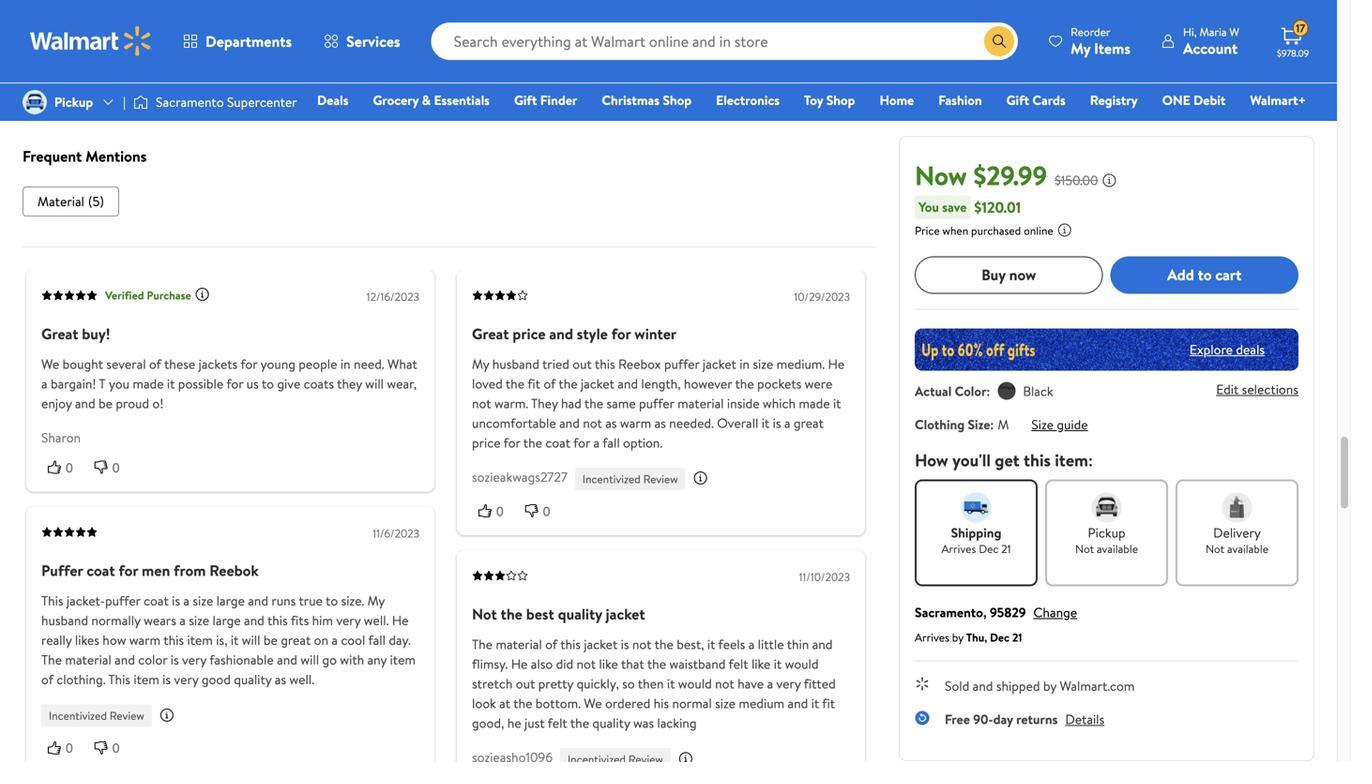 Task type: locate. For each thing, give the bounding box(es) containing it.
the up had
[[559, 375, 578, 393]]

fit up they
[[528, 375, 540, 393]]

1 horizontal spatial not
[[1075, 541, 1094, 557]]

2 gift from the left
[[1006, 91, 1029, 109]]

will left go
[[301, 651, 319, 670]]

at
[[499, 695, 511, 713]]

made inside we bought several of these jackets for young people in need. what a bargain! t you made it possible for us to give coats they will wear, enjoy and be proud o!
[[133, 375, 164, 393]]

the inside the material of this jacket is not the best, it feels a little thin and flimsy. he also did not like that the waistband felt like it would stretch out pretty quickly, so then it would not have a very fitted look at the bottom. we ordered his normal size medium and it fit good, he just felt the quality was lacking
[[472, 636, 493, 654]]

0 vertical spatial out
[[573, 355, 592, 373]]

incentivized up "|"
[[68, 47, 126, 63]]

1 horizontal spatial in
[[740, 355, 750, 373]]

1 horizontal spatial out
[[573, 355, 592, 373]]

21 inside sacramento, 95829 change arrives by thu, dec 21
[[1012, 630, 1022, 646]]

home
[[880, 91, 914, 109]]

be inside 'this jacket-puffer coat is a size large and runs true to size. my husband normally wears a size large and this fits him very well. he really likes how warm this item is, it will be great on a cool fall day. the material and color is very fashionable and will go with any item of clothing. this item is very good quality as well.'
[[264, 632, 278, 650]]

1 horizontal spatial great
[[472, 324, 509, 344]]

17
[[1296, 20, 1306, 36]]

incentivized review information image
[[693, 471, 708, 486], [159, 708, 174, 723], [678, 752, 693, 763]]

0 horizontal spatial  image
[[23, 90, 47, 114]]

edit selections button
[[1216, 380, 1299, 399]]

home link
[[871, 90, 923, 110]]

0 vertical spatial this
[[41, 592, 63, 611]]

gift for gift finder
[[514, 91, 537, 109]]

1 vertical spatial incentivized review
[[583, 471, 678, 487]]

be up fashionable
[[264, 632, 278, 650]]

great inside my husband tried out this reebox puffer jacket in size medium. he loved the fit of the jacket and length, however the pockets were not warm. they had the same puffer material inside which made it uncomfortable and not as warm as needed. overall it is a great price for the coat for a fall option.
[[794, 414, 824, 432]]

2 vertical spatial puffer
[[105, 592, 141, 611]]

now $29.99
[[915, 157, 1047, 194]]

incentivized
[[68, 47, 126, 63], [583, 471, 641, 487], [49, 709, 107, 725]]

material inside my husband tried out this reebox puffer jacket in size medium. he loved the fit of the jacket and length, however the pockets were not warm. they had the same puffer material inside which made it uncomfortable and not as warm as needed. overall it is a great price for the coat for a fall option.
[[678, 394, 724, 413]]

0 vertical spatial be
[[99, 394, 113, 413]]

0 horizontal spatial my
[[367, 592, 385, 611]]

great
[[794, 414, 824, 432], [281, 632, 311, 650]]

felt
[[729, 656, 748, 674], [548, 715, 567, 733]]

incentivized review
[[68, 47, 163, 63], [583, 471, 678, 487], [49, 709, 144, 725]]

pickup for pickup
[[54, 93, 93, 111]]

dec right thu,
[[990, 630, 1010, 646]]

you
[[919, 198, 939, 216]]

great left "buy!"
[[41, 324, 78, 344]]

0 vertical spatial incentivized review information image
[[693, 471, 708, 486]]

0 horizontal spatial this
[[41, 592, 63, 611]]

price
[[915, 223, 940, 239]]

0 vertical spatial dec
[[979, 541, 999, 557]]

husband up really
[[41, 612, 88, 630]]

purchase
[[147, 287, 191, 303]]

is up that
[[621, 636, 629, 654]]

arrives down sacramento,
[[915, 630, 950, 646]]

intent image for pickup image
[[1092, 493, 1122, 523]]

0 horizontal spatial he
[[392, 612, 409, 630]]

coat down had
[[545, 434, 571, 452]]

1 horizontal spatial fit
[[822, 695, 835, 713]]

option.
[[623, 434, 663, 452]]

in inside my husband tried out this reebox puffer jacket in size medium. he loved the fit of the jacket and length, however the pockets were not warm. they had the same puffer material inside which made it uncomfortable and not as warm as needed. overall it is a great price for the coat for a fall option.
[[740, 355, 750, 373]]

color
[[955, 382, 987, 400]]

great for great price and style for winter
[[472, 324, 509, 344]]

0 horizontal spatial fit
[[528, 375, 540, 393]]

0 vertical spatial husband
[[492, 355, 539, 373]]

1 horizontal spatial size
[[1032, 415, 1054, 434]]

available inside delivery not available
[[1227, 541, 1269, 557]]

incentivized review down option.
[[583, 471, 678, 487]]

is
[[773, 414, 781, 432], [172, 592, 180, 611], [621, 636, 629, 654], [171, 651, 179, 670], [162, 671, 171, 689]]

day
[[993, 711, 1013, 729]]

well. up the cool
[[364, 612, 389, 630]]

0 vertical spatial we
[[41, 355, 59, 373]]

0 vertical spatial coat
[[545, 434, 571, 452]]

jacket
[[703, 355, 736, 373], [581, 375, 614, 393], [606, 604, 645, 625], [584, 636, 618, 654]]

toy shop
[[804, 91, 855, 109]]

0 horizontal spatial be
[[99, 394, 113, 413]]

pickup inside pickup not available
[[1088, 524, 1126, 542]]

gift for gift cards
[[1006, 91, 1029, 109]]

this right clothing.
[[108, 671, 130, 689]]

review up sacramento
[[128, 47, 163, 63]]

to left cart
[[1198, 265, 1212, 285]]

dec
[[979, 541, 999, 557], [990, 630, 1010, 646]]

quality
[[558, 604, 602, 625], [234, 671, 272, 689], [592, 715, 630, 733]]

list item
[[23, 187, 119, 217]]

he inside 'this jacket-puffer coat is a size large and runs true to size. my husband normally wears a size large and this fits him very well. he really likes how warm this item is, it will be great on a cool fall day. the material and color is very fashionable and will go with any item of clothing. this item is very good quality as well.'
[[392, 612, 409, 630]]

1 vertical spatial to
[[262, 375, 274, 393]]

puffer
[[41, 561, 83, 581]]

not
[[1075, 541, 1094, 557], [1206, 541, 1225, 557], [472, 604, 497, 625]]

fit inside the material of this jacket is not the best, it feels a little thin and flimsy. he also did not like that the waistband felt like it would stretch out pretty quickly, so then it would not have a very fitted look at the bottom. we ordered his normal size medium and it fit good, he just felt the quality was lacking
[[822, 695, 835, 713]]

this down runs
[[267, 612, 288, 630]]

which
[[763, 394, 796, 413]]

1 vertical spatial warm
[[129, 632, 161, 650]]

is down which
[[773, 414, 781, 432]]

warm up option.
[[620, 414, 651, 432]]

1 horizontal spatial gift
[[1006, 91, 1029, 109]]

a
[[41, 375, 47, 393], [784, 414, 791, 432], [593, 434, 600, 452], [183, 592, 190, 611], [179, 612, 186, 630], [332, 632, 338, 650], [748, 636, 755, 654], [767, 675, 773, 694]]

of inside 'this jacket-puffer coat is a size large and runs true to size. my husband normally wears a size large and this fits him very well. he really likes how warm this item is, it will be great on a cool fall day. the material and color is very fashionable and will go with any item of clothing. this item is very good quality as well.'
[[41, 671, 53, 689]]

0 vertical spatial he
[[828, 355, 845, 373]]

1 vertical spatial we
[[584, 695, 602, 713]]

to left size.
[[326, 592, 338, 611]]

very
[[336, 612, 361, 630], [182, 651, 207, 670], [174, 671, 198, 689], [776, 675, 801, 694]]

fashion link
[[930, 90, 990, 110]]

0 horizontal spatial shop
[[663, 91, 692, 109]]

2 available from the left
[[1227, 541, 1269, 557]]

1 vertical spatial well.
[[289, 671, 314, 689]]

review down the color
[[110, 709, 144, 725]]

available
[[1097, 541, 1138, 557], [1227, 541, 1269, 557]]

available down intent image for delivery
[[1227, 541, 1269, 557]]

o!
[[152, 394, 164, 413]]

shop for toy shop
[[826, 91, 855, 109]]

gift
[[514, 91, 537, 109], [1006, 91, 1029, 109]]

the left best
[[501, 604, 523, 625]]

this
[[595, 355, 615, 373], [1024, 449, 1051, 472], [267, 612, 288, 630], [164, 632, 184, 650], [560, 636, 581, 654]]

shop inside christmas shop link
[[663, 91, 692, 109]]

item left is,
[[187, 632, 213, 650]]

2 vertical spatial to
[[326, 592, 338, 611]]

made up o!
[[133, 375, 164, 393]]

pickup down intent image for pickup
[[1088, 524, 1126, 542]]

christmas shop
[[602, 91, 692, 109]]

in up inside
[[740, 355, 750, 373]]

a left little
[[748, 636, 755, 654]]

and down bargain!
[[75, 394, 95, 413]]

1 horizontal spatial the
[[472, 636, 493, 654]]

of up they
[[544, 375, 556, 393]]

he
[[507, 715, 521, 733]]

not down intent image for pickup
[[1075, 541, 1094, 557]]

0 vertical spatial felt
[[729, 656, 748, 674]]

2 shop from the left
[[826, 91, 855, 109]]

1 vertical spatial husband
[[41, 612, 88, 630]]

0 vertical spatial quality
[[558, 604, 602, 625]]

|
[[123, 93, 126, 111]]

dec down 'intent image for shipping'
[[979, 541, 999, 557]]

1 horizontal spatial husband
[[492, 355, 539, 373]]

my inside my husband tried out this reebox puffer jacket in size medium. he loved the fit of the jacket and length, however the pockets were not warm. they had the same puffer material inside which made it uncomfortable and not as warm as needed. overall it is a great price for the coat for a fall option.
[[472, 355, 489, 373]]

material down however
[[678, 394, 724, 413]]

and down fitted
[[788, 695, 808, 713]]

sold and shipped by walmart.com
[[945, 677, 1135, 696]]

edit
[[1216, 380, 1239, 399]]

clothing.
[[57, 671, 106, 689]]

for
[[611, 324, 631, 344], [241, 355, 257, 373], [226, 375, 243, 393], [504, 434, 520, 452], [573, 434, 590, 452], [119, 561, 138, 581]]

and inside we bought several of these jackets for young people in need. what a bargain! t you made it possible for us to give coats they will wear, enjoy and be proud o!
[[75, 394, 95, 413]]

: for color
[[987, 382, 990, 400]]

warm inside my husband tried out this reebox puffer jacket in size medium. he loved the fit of the jacket and length, however the pockets were not warm. they had the same puffer material inside which made it uncomfortable and not as warm as needed. overall it is a great price for the coat for a fall option.
[[620, 414, 651, 432]]

and up fashionable
[[244, 612, 264, 630]]

1 shop from the left
[[663, 91, 692, 109]]

people
[[299, 355, 337, 373]]

size right normal on the bottom
[[715, 695, 736, 713]]

incentivized for great price and style for winter's 'incentivized review information' icon
[[583, 471, 641, 487]]

buy now button
[[915, 256, 1103, 294]]

 image for pickup
[[23, 90, 47, 114]]

warm
[[620, 414, 651, 432], [129, 632, 161, 650]]

size inside the material of this jacket is not the best, it feels a little thin and flimsy. he also did not like that the waistband felt like it would stretch out pretty quickly, so then it would not have a very fitted look at the bottom. we ordered his normal size medium and it fit good, he just felt the quality was lacking
[[715, 695, 736, 713]]

fits
[[291, 612, 309, 630]]

2 vertical spatial incentivized review information image
[[678, 752, 693, 763]]

1 vertical spatial fall
[[368, 632, 386, 650]]

material down likes
[[65, 651, 111, 670]]

of left the 'these'
[[149, 355, 161, 373]]

0 vertical spatial price
[[513, 324, 546, 344]]

2 size from the left
[[1032, 415, 1054, 434]]

puffer down length,
[[639, 394, 674, 413]]

quality inside 'this jacket-puffer coat is a size large and runs true to size. my husband normally wears a size large and this fits him very well. he really likes how warm this item is, it will be great on a cool fall day. the material and color is very fashionable and will go with any item of clothing. this item is very good quality as well.'
[[234, 671, 272, 689]]

did
[[556, 656, 573, 674]]

item down the color
[[134, 671, 159, 689]]

1 vertical spatial felt
[[548, 715, 567, 733]]

registry
[[1090, 91, 1138, 109]]

sacramento, 95829 change arrives by thu, dec 21
[[915, 604, 1077, 646]]

pockets
[[757, 375, 802, 393]]

this inside the material of this jacket is not the best, it feels a little thin and flimsy. he also did not like that the waistband felt like it would stretch out pretty quickly, so then it would not have a very fitted look at the bottom. we ordered his normal size medium and it fit good, he just felt the quality was lacking
[[560, 636, 581, 654]]

0 horizontal spatial husband
[[41, 612, 88, 630]]

1 like from the left
[[599, 656, 618, 674]]

it inside we bought several of these jackets for young people in need. what a bargain! t you made it possible for us to give coats they will wear, enjoy and be proud o!
[[167, 375, 175, 393]]

it down which
[[762, 414, 770, 432]]

the
[[472, 636, 493, 654], [41, 651, 62, 670]]

1 horizontal spatial like
[[752, 656, 771, 674]]

1 horizontal spatial material
[[496, 636, 542, 654]]

review
[[128, 47, 163, 63], [643, 471, 678, 487], [110, 709, 144, 725]]

not inside pickup not available
[[1075, 541, 1094, 557]]

1 horizontal spatial this
[[108, 671, 130, 689]]

buy!
[[82, 324, 110, 344]]

2 horizontal spatial my
[[1071, 38, 1091, 59]]

is inside my husband tried out this reebox puffer jacket in size medium. he loved the fit of the jacket and length, however the pockets were not warm. they had the same puffer material inside which made it uncomfortable and not as warm as needed. overall it is a great price for the coat for a fall option.
[[773, 414, 781, 432]]

1 horizontal spatial he
[[511, 656, 528, 674]]

t
[[99, 375, 106, 393]]

incentivized review for great price and style for winter's 'incentivized review information' icon
[[583, 471, 678, 487]]

0 horizontal spatial made
[[133, 375, 164, 393]]

this down 'style'
[[595, 355, 615, 373]]

wears
[[144, 612, 176, 630]]

0 horizontal spatial as
[[275, 671, 286, 689]]

available for delivery
[[1227, 541, 1269, 557]]

the up 'flimsy.'
[[472, 636, 493, 654]]

coat up jacket-
[[87, 561, 115, 581]]

it down the 'these'
[[167, 375, 175, 393]]

out
[[573, 355, 592, 373], [516, 675, 535, 694]]

this down puffer
[[41, 592, 63, 611]]

tried
[[542, 355, 569, 373]]

2 vertical spatial quality
[[592, 715, 630, 733]]

1 vertical spatial dec
[[990, 630, 1010, 646]]

dec inside shipping arrives dec 21
[[979, 541, 999, 557]]

1 horizontal spatial pickup
[[1088, 524, 1126, 542]]

2 horizontal spatial to
[[1198, 265, 1212, 285]]

0 vertical spatial fit
[[528, 375, 540, 393]]

for right 'style'
[[611, 324, 631, 344]]

very left good
[[174, 671, 198, 689]]

1 gift from the left
[[514, 91, 537, 109]]

grocery
[[373, 91, 419, 109]]

husband inside my husband tried out this reebox puffer jacket in size medium. he loved the fit of the jacket and length, however the pockets were not warm. they had the same puffer material inside which made it uncomfortable and not as warm as needed. overall it is a great price for the coat for a fall option.
[[492, 355, 539, 373]]

grocery & essentials link
[[365, 90, 498, 110]]

price
[[513, 324, 546, 344], [472, 434, 501, 452]]

incentivized review up "|"
[[68, 47, 163, 63]]

0 horizontal spatial out
[[516, 675, 535, 694]]

large up is,
[[213, 612, 241, 630]]

2 vertical spatial will
[[301, 651, 319, 670]]

felt down feels
[[729, 656, 748, 674]]

item down day.
[[390, 651, 416, 670]]

of
[[149, 355, 161, 373], [544, 375, 556, 393], [545, 636, 557, 654], [41, 671, 53, 689]]

sacramento supercenter
[[156, 93, 297, 111]]

warm up the color
[[129, 632, 161, 650]]

coat inside 'this jacket-puffer coat is a size large and runs true to size. my husband normally wears a size large and this fits him very well. he really likes how warm this item is, it will be great on a cool fall day. the material and color is very fashionable and will go with any item of clothing. this item is very good quality as well.'
[[144, 592, 169, 611]]

well. down on
[[289, 671, 314, 689]]

cool
[[341, 632, 365, 650]]

price when purchased online
[[915, 223, 1053, 239]]

2 horizontal spatial he
[[828, 355, 845, 373]]

incentivized review information image for not the best quality jacket
[[678, 752, 693, 763]]

coat up wears in the left of the page
[[144, 592, 169, 611]]

1 vertical spatial :
[[990, 415, 994, 434]]

available inside pickup not available
[[1097, 541, 1138, 557]]

sold
[[945, 677, 970, 696]]

size down the 'from' in the left bottom of the page
[[193, 592, 213, 611]]

to inside button
[[1198, 265, 1212, 285]]

2 vertical spatial item
[[134, 671, 159, 689]]

fall up any
[[368, 632, 386, 650]]

2 great from the left
[[472, 324, 509, 344]]

1 vertical spatial large
[[213, 612, 241, 630]]

1 horizontal spatial to
[[326, 592, 338, 611]]

will inside we bought several of these jackets for young people in need. what a bargain! t you made it possible for us to give coats they will wear, enjoy and be proud o!
[[365, 375, 384, 393]]

incentivized review information image for great price and style for winter
[[693, 471, 708, 486]]

quality right best
[[558, 604, 602, 625]]

will down need.
[[365, 375, 384, 393]]

1 in from the left
[[340, 355, 351, 373]]

warm.
[[494, 394, 528, 413]]

 image right "|"
[[133, 93, 148, 112]]

pretty
[[538, 675, 573, 694]]

it
[[167, 375, 175, 393], [833, 394, 841, 413], [762, 414, 770, 432], [231, 632, 239, 650], [707, 636, 715, 654], [774, 656, 782, 674], [667, 675, 675, 694], [811, 695, 819, 713]]

quality inside the material of this jacket is not the best, it feels a little thin and flimsy. he also did not like that the waistband felt like it would stretch out pretty quickly, so then it would not have a very fitted look at the bottom. we ordered his normal size medium and it fit good, he just felt the quality was lacking
[[592, 715, 630, 733]]

cards
[[1033, 91, 1066, 109]]

1 horizontal spatial well.
[[364, 612, 389, 630]]

2 horizontal spatial material
[[678, 394, 724, 413]]

need.
[[354, 355, 384, 373]]

and up tried
[[549, 324, 573, 344]]

be inside we bought several of these jackets for young people in need. what a bargain! t you made it possible for us to give coats they will wear, enjoy and be proud o!
[[99, 394, 113, 413]]

fit down fitted
[[822, 695, 835, 713]]

1 vertical spatial great
[[281, 632, 311, 650]]

pickup for pickup not available
[[1088, 524, 1126, 542]]

by right shipped on the bottom right of page
[[1043, 677, 1057, 696]]

material inside the material of this jacket is not the best, it feels a little thin and flimsy. he also did not like that the waistband felt like it would stretch out pretty quickly, so then it would not have a very fitted look at the bottom. we ordered his normal size medium and it fit good, he just felt the quality was lacking
[[496, 636, 542, 654]]

medium.
[[777, 355, 825, 373]]

0 vertical spatial to
[[1198, 265, 1212, 285]]

12/16/2023
[[367, 289, 419, 305]]

1 horizontal spatial as
[[605, 414, 617, 432]]

this down wears in the left of the page
[[164, 632, 184, 650]]

shop right toy
[[826, 91, 855, 109]]

0 vertical spatial :
[[987, 382, 990, 400]]

husband up loved
[[492, 355, 539, 373]]

buy now
[[982, 265, 1036, 285]]

1 vertical spatial would
[[678, 675, 712, 694]]

incentivized review information image down needed.
[[693, 471, 708, 486]]

like up quickly,
[[599, 656, 618, 674]]

1 great from the left
[[41, 324, 78, 344]]

actual
[[915, 382, 952, 400]]

incentivized review information image down lacking
[[678, 752, 693, 763]]

overall
[[717, 414, 759, 432]]

0 horizontal spatial in
[[340, 355, 351, 373]]

not inside delivery not available
[[1206, 541, 1225, 557]]

great down which
[[794, 414, 824, 432]]

warm inside 'this jacket-puffer coat is a size large and runs true to size. my husband normally wears a size large and this fits him very well. he really likes how warm this item is, it will be great on a cool fall day. the material and color is very fashionable and will go with any item of clothing. this item is very good quality as well.'
[[129, 632, 161, 650]]

my left the items
[[1071, 38, 1091, 59]]

pickup left "|"
[[54, 93, 93, 111]]

0 vertical spatial warm
[[620, 414, 651, 432]]

black
[[1023, 382, 1053, 400]]

size
[[753, 355, 773, 373], [193, 592, 213, 611], [189, 612, 209, 630], [715, 695, 736, 713]]

then
[[638, 675, 664, 694]]

1 vertical spatial price
[[472, 434, 501, 452]]

the down really
[[41, 651, 62, 670]]

very left fitted
[[776, 675, 801, 694]]

2 horizontal spatial will
[[365, 375, 384, 393]]

gift left cards
[[1006, 91, 1029, 109]]

0 vertical spatial arrives
[[942, 541, 976, 557]]

2 in from the left
[[740, 355, 750, 373]]

1 horizontal spatial by
[[1043, 677, 1057, 696]]

arrives down 'intent image for shipping'
[[942, 541, 976, 557]]

0 horizontal spatial available
[[1097, 541, 1138, 557]]

0 horizontal spatial fall
[[368, 632, 386, 650]]

in inside we bought several of these jackets for young people in need. what a bargain! t you made it possible for us to give coats they will wear, enjoy and be proud o!
[[340, 355, 351, 373]]

one debit link
[[1154, 90, 1234, 110]]

services button
[[308, 19, 416, 64]]

in
[[340, 355, 351, 373], [740, 355, 750, 373]]

1 horizontal spatial available
[[1227, 541, 1269, 557]]

legal information image
[[1057, 223, 1072, 238]]

0 vertical spatial item
[[187, 632, 213, 650]]

by inside sacramento, 95829 change arrives by thu, dec 21
[[952, 630, 964, 646]]

husband inside 'this jacket-puffer coat is a size large and runs true to size. my husband normally wears a size large and this fits him very well. he really likes how warm this item is, it will be great on a cool fall day. the material and color is very fashionable and will go with any item of clothing. this item is very good quality as well.'
[[41, 612, 88, 630]]

1 horizontal spatial 21
[[1012, 630, 1022, 646]]

from
[[174, 561, 206, 581]]

incentivized review information image down the color
[[159, 708, 174, 723]]

not for pickup
[[1075, 541, 1094, 557]]

explore
[[1190, 341, 1233, 359]]

shop right the 'christmas'
[[663, 91, 692, 109]]

2 vertical spatial incentivized
[[49, 709, 107, 725]]

incentivized down option.
[[583, 471, 641, 487]]

look
[[472, 695, 496, 713]]

list item containing material
[[23, 187, 119, 217]]

puffer inside 'this jacket-puffer coat is a size large and runs true to size. my husband normally wears a size large and this fits him very well. he really likes how warm this item is, it will be great on a cool fall day. the material and color is very fashionable and will go with any item of clothing. this item is very good quality as well.'
[[105, 592, 141, 611]]

1 available from the left
[[1097, 541, 1138, 557]]

1 horizontal spatial made
[[799, 394, 830, 413]]

is down the color
[[162, 671, 171, 689]]

shipped
[[996, 677, 1040, 696]]

made
[[133, 375, 164, 393], [799, 394, 830, 413]]

1 vertical spatial he
[[392, 612, 409, 630]]

0 horizontal spatial would
[[678, 675, 712, 694]]

color
[[138, 651, 167, 670]]

1 horizontal spatial felt
[[729, 656, 748, 674]]

made down were on the right of page
[[799, 394, 830, 413]]

0 horizontal spatial price
[[472, 434, 501, 452]]

0 vertical spatial fall
[[603, 434, 620, 452]]

: up clothing size : m
[[987, 382, 990, 400]]

to right us
[[262, 375, 274, 393]]

 image
[[23, 90, 47, 114], [133, 93, 148, 112]]

explore deals
[[1190, 341, 1265, 359]]

made inside my husband tried out this reebox puffer jacket in size medium. he loved the fit of the jacket and length, however the pockets were not warm. they had the same puffer material inside which made it uncomfortable and not as warm as needed. overall it is a great price for the coat for a fall option.
[[799, 394, 830, 413]]

0 horizontal spatial size
[[968, 415, 990, 434]]

0 horizontal spatial like
[[599, 656, 618, 674]]

fall inside 'this jacket-puffer coat is a size large and runs true to size. my husband normally wears a size large and this fits him very well. he really likes how warm this item is, it will be great on a cool fall day. the material and color is very fashionable and will go with any item of clothing. this item is very good quality as well.'
[[368, 632, 386, 650]]

quality down ordered on the left bottom of the page
[[592, 715, 630, 733]]

change
[[1034, 604, 1077, 622]]

2 vertical spatial coat
[[144, 592, 169, 611]]

0 vertical spatial will
[[365, 375, 384, 393]]

1 horizontal spatial would
[[785, 656, 819, 674]]

search icon image
[[992, 34, 1007, 49]]

shop inside toy shop link
[[826, 91, 855, 109]]

bottom.
[[536, 695, 581, 713]]

incentivized down clothing.
[[49, 709, 107, 725]]

loved
[[472, 375, 503, 393]]



Task type: vqa. For each thing, say whether or not it's contained in the screenshot.
the topmost the large
yes



Task type: describe. For each thing, give the bounding box(es) containing it.
it down fitted
[[811, 695, 819, 713]]

gift finder
[[514, 91, 577, 109]]

however
[[684, 375, 732, 393]]

have
[[738, 675, 764, 694]]

the up warm.
[[506, 375, 525, 393]]

1 vertical spatial coat
[[87, 561, 115, 581]]

we inside we bought several of these jackets for young people in need. what a bargain! t you made it possible for us to give coats they will wear, enjoy and be proud o!
[[41, 355, 59, 373]]

buy
[[982, 265, 1006, 285]]

it inside 'this jacket-puffer coat is a size large and runs true to size. my husband normally wears a size large and this fits him very well. he really likes how warm this item is, it will be great on a cool fall day. the material and color is very fashionable and will go with any item of clothing. this item is very good quality as well.'
[[231, 632, 239, 650]]

he inside the material of this jacket is not the best, it feels a little thin and flimsy. he also did not like that the waistband felt like it would stretch out pretty quickly, so then it would not have a very fitted look at the bottom. we ordered his normal size medium and it fit good, he just felt the quality was lacking
[[511, 656, 528, 674]]

they
[[337, 375, 362, 393]]

1 horizontal spatial price
[[513, 324, 546, 344]]

with
[[340, 651, 364, 670]]

good,
[[472, 715, 504, 733]]

uncomfortable
[[472, 414, 556, 432]]

material inside 'this jacket-puffer coat is a size large and runs true to size. my husband normally wears a size large and this fits him very well. he really likes how warm this item is, it will be great on a cool fall day. the material and color is very fashionable and will go with any item of clothing. this item is very good quality as well.'
[[65, 651, 111, 670]]

puffer coat for men from reebok
[[41, 561, 259, 581]]

fashion
[[938, 91, 982, 109]]

you save $120.01
[[919, 197, 1021, 217]]

items
[[1094, 38, 1131, 59]]

arrives inside shipping arrives dec 21
[[942, 541, 976, 557]]

verified
[[105, 287, 144, 303]]

frequent mentions
[[23, 146, 147, 167]]

fit inside my husband tried out this reebox puffer jacket in size medium. he loved the fit of the jacket and length, however the pockets were not warm. they had the same puffer material inside which made it uncomfortable and not as warm as needed. overall it is a great price for the coat for a fall option.
[[528, 375, 540, 393]]

1 vertical spatial by
[[1043, 677, 1057, 696]]

learn more about strikethrough prices image
[[1102, 173, 1117, 188]]

arrives inside sacramento, 95829 change arrives by thu, dec 21
[[915, 630, 950, 646]]

the right at
[[513, 695, 532, 713]]

90-
[[973, 711, 993, 729]]

the inside 'this jacket-puffer coat is a size large and runs true to size. my husband normally wears a size large and this fits him very well. he really likes how warm this item is, it will be great on a cool fall day. the material and color is very fashionable and will go with any item of clothing. this item is very good quality as well.'
[[41, 651, 62, 670]]

several
[[106, 355, 146, 373]]

go
[[322, 651, 337, 670]]

not for delivery
[[1206, 541, 1225, 557]]

the right had
[[584, 394, 603, 413]]

the material of this jacket is not the best, it feels a little thin and flimsy. he also did not like that the waistband felt like it would stretch out pretty quickly, so then it would not have a very fitted look at the bottom. we ordered his normal size medium and it fit good, he just felt the quality was lacking
[[472, 636, 836, 733]]

bought
[[63, 355, 103, 373]]

a right on
[[332, 632, 338, 650]]

is inside the material of this jacket is not the best, it feels a little thin and flimsy. he also did not like that the waistband felt like it would stretch out pretty quickly, so then it would not have a very fitted look at the bottom. we ordered his normal size medium and it fit good, he just felt the quality was lacking
[[621, 636, 629, 654]]

when
[[943, 223, 969, 239]]

this jacket-puffer coat is a size large and runs true to size. my husband normally wears a size large and this fits him very well. he really likes how warm this item is, it will be great on a cool fall day. the material and color is very fashionable and will go with any item of clothing. this item is very good quality as well.
[[41, 592, 416, 689]]

and left runs
[[248, 592, 268, 611]]

save
[[942, 198, 967, 216]]

of inside the material of this jacket is not the best, it feels a little thin and flimsy. he also did not like that the waistband felt like it would stretch out pretty quickly, so then it would not have a very fitted look at the bottom. we ordered his normal size medium and it fit good, he just felt the quality was lacking
[[545, 636, 557, 654]]

deals link
[[309, 90, 357, 110]]

normally
[[91, 612, 141, 630]]

that
[[621, 656, 644, 674]]

21 inside shipping arrives dec 21
[[1001, 541, 1011, 557]]

it right which
[[833, 394, 841, 413]]

it down little
[[774, 656, 782, 674]]

for up us
[[241, 355, 257, 373]]

good
[[202, 671, 231, 689]]

for left men
[[119, 561, 138, 581]]

2 horizontal spatial as
[[655, 414, 666, 432]]

medium
[[739, 695, 785, 713]]

christmas
[[602, 91, 660, 109]]

sozieakwags2727
[[472, 468, 567, 486]]

best
[[526, 604, 554, 625]]

intent image for shipping image
[[961, 493, 991, 523]]

for left us
[[226, 375, 243, 393]]

walmart+ link
[[1242, 90, 1315, 110]]

reorder my items
[[1071, 24, 1131, 59]]

intent image for delivery image
[[1222, 493, 1252, 523]]

purchased
[[971, 223, 1021, 239]]

debit
[[1194, 91, 1226, 109]]

available for pickup
[[1097, 541, 1138, 557]]

a inside we bought several of these jackets for young people in need. what a bargain! t you made it possible for us to give coats they will wear, enjoy and be proud o!
[[41, 375, 47, 393]]

reorder
[[1071, 24, 1111, 40]]

to inside we bought several of these jackets for young people in need. what a bargain! t you made it possible for us to give coats they will wear, enjoy and be proud o!
[[262, 375, 274, 393]]

electronics link
[[708, 90, 788, 110]]

great inside 'this jacket-puffer coat is a size large and runs true to size. my husband normally wears a size large and this fits him very well. he really likes how warm this item is, it will be great on a cool fall day. the material and color is very fashionable and will go with any item of clothing. this item is very good quality as well.'
[[281, 632, 311, 650]]

the down uncomfortable
[[523, 434, 542, 452]]

it left feels
[[707, 636, 715, 654]]

clothing
[[915, 415, 965, 434]]

jacket up same
[[581, 375, 614, 393]]

2 horizontal spatial item
[[390, 651, 416, 670]]

verified purchase information image
[[195, 287, 210, 302]]

great for great buy!
[[41, 324, 78, 344]]

0 vertical spatial incentivized
[[68, 47, 126, 63]]

out inside my husband tried out this reebox puffer jacket in size medium. he loved the fit of the jacket and length, however the pockets were not warm. they had the same puffer material inside which made it uncomfortable and not as warm as needed. overall it is a great price for the coat for a fall option.
[[573, 355, 592, 373]]

jacket up however
[[703, 355, 736, 373]]

frequent
[[23, 146, 82, 167]]

grocery & essentials
[[373, 91, 490, 109]]

the up then
[[647, 656, 666, 674]]

material (5)
[[38, 192, 104, 210]]

supercenter
[[227, 93, 297, 111]]

2 like from the left
[[752, 656, 771, 674]]

he inside my husband tried out this reebox puffer jacket in size medium. he loved the fit of the jacket and length, however the pockets were not warm. they had the same puffer material inside which made it uncomfortable and not as warm as needed. overall it is a great price for the coat for a fall option.
[[828, 355, 845, 373]]

a down the 'from' in the left bottom of the page
[[183, 592, 190, 611]]

up to sixty percent off deals. shop now. image
[[915, 329, 1299, 371]]

fitted
[[804, 675, 836, 694]]

for down had
[[573, 434, 590, 452]]

pickup not available
[[1075, 524, 1138, 557]]

coat inside my husband tried out this reebox puffer jacket in size medium. he loved the fit of the jacket and length, however the pockets were not warm. they had the same puffer material inside which made it uncomfortable and not as warm as needed. overall it is a great price for the coat for a fall option.
[[545, 434, 571, 452]]

just
[[525, 715, 545, 733]]

how
[[103, 632, 126, 650]]

clothing size : m
[[915, 415, 1009, 434]]

0 vertical spatial large
[[216, 592, 245, 611]]

jacket up that
[[606, 604, 645, 625]]

1 horizontal spatial item
[[187, 632, 213, 650]]

0 horizontal spatial will
[[242, 632, 260, 650]]

1 vertical spatial puffer
[[639, 394, 674, 413]]

it right then
[[667, 675, 675, 694]]

very down size.
[[336, 612, 361, 630]]

wear,
[[387, 375, 417, 393]]

is up wears in the left of the page
[[172, 592, 180, 611]]

 image for sacramento supercenter
[[133, 93, 148, 112]]

my inside reorder my items
[[1071, 38, 1091, 59]]

of inside we bought several of these jackets for young people in need. what a bargain! t you made it possible for us to give coats they will wear, enjoy and be proud o!
[[149, 355, 161, 373]]

: for size
[[990, 415, 994, 434]]

his
[[654, 695, 669, 713]]

change button
[[1034, 604, 1077, 622]]

0 vertical spatial puffer
[[664, 355, 700, 373]]

walmart image
[[30, 26, 152, 56]]

jacket inside the material of this jacket is not the best, it feels a little thin and flimsy. he also did not like that the waistband felt like it would stretch out pretty quickly, so then it would not have a very fitted look at the bottom. we ordered his normal size medium and it fit good, he just felt the quality was lacking
[[584, 636, 618, 654]]

same
[[607, 394, 636, 413]]

2 vertical spatial review
[[110, 709, 144, 725]]

delivery
[[1213, 524, 1261, 542]]

1 vertical spatial incentivized review information image
[[159, 708, 174, 723]]

and up same
[[618, 375, 638, 393]]

walmart+
[[1250, 91, 1306, 109]]

of inside my husband tried out this reebox puffer jacket in size medium. he loved the fit of the jacket and length, however the pockets were not warm. they had the same puffer material inside which made it uncomfortable and not as warm as needed. overall it is a great price for the coat for a fall option.
[[544, 375, 556, 393]]

1 size from the left
[[968, 415, 990, 434]]

is right the color
[[171, 651, 179, 670]]

the down bottom.
[[570, 715, 589, 733]]

little
[[758, 636, 784, 654]]

Walmart Site-Wide search field
[[431, 23, 1018, 60]]

and right the sold
[[973, 677, 993, 696]]

0 vertical spatial review
[[128, 47, 163, 63]]

1 vertical spatial review
[[643, 471, 678, 487]]

the left best,
[[655, 636, 674, 654]]

Search search field
[[431, 23, 1018, 60]]

and down had
[[559, 414, 580, 432]]

walmart.com
[[1060, 677, 1135, 696]]

0 horizontal spatial not
[[472, 604, 497, 625]]

0 horizontal spatial felt
[[548, 715, 567, 733]]

sharon
[[41, 429, 81, 447]]

great price and style for winter
[[472, 324, 677, 344]]

gift finder link
[[506, 90, 586, 110]]

men
[[142, 561, 170, 581]]

11/10/2023
[[799, 570, 850, 586]]

$29.99
[[973, 157, 1047, 194]]

incentivized for the middle 'incentivized review information' icon
[[49, 709, 107, 725]]

on
[[314, 632, 328, 650]]

for down uncomfortable
[[504, 434, 520, 452]]

size right wears in the left of the page
[[189, 612, 209, 630]]

very up good
[[182, 651, 207, 670]]

actual color :
[[915, 382, 990, 400]]

returns
[[1016, 711, 1058, 729]]

one debit
[[1162, 91, 1226, 109]]

0 horizontal spatial well.
[[289, 671, 314, 689]]

out inside the material of this jacket is not the best, it feels a little thin and flimsy. he also did not like that the waistband felt like it would stretch out pretty quickly, so then it would not have a very fitted look at the bottom. we ordered his normal size medium and it fit good, he just felt the quality was lacking
[[516, 675, 535, 694]]

a right wears in the left of the page
[[179, 612, 186, 630]]

price inside my husband tried out this reebox puffer jacket in size medium. he loved the fit of the jacket and length, however the pockets were not warm. they had the same puffer material inside which made it uncomfortable and not as warm as needed. overall it is a great price for the coat for a fall option.
[[472, 434, 501, 452]]

enjoy
[[41, 394, 72, 413]]

1 vertical spatial this
[[108, 671, 130, 689]]

0 vertical spatial would
[[785, 656, 819, 674]]

we inside the material of this jacket is not the best, it feels a little thin and flimsy. he also did not like that the waistband felt like it would stretch out pretty quickly, so then it would not have a very fitted look at the bottom. we ordered his normal size medium and it fit good, he just felt the quality was lacking
[[584, 695, 602, 713]]

very inside the material of this jacket is not the best, it feels a little thin and flimsy. he also did not like that the waistband felt like it would stretch out pretty quickly, so then it would not have a very fitted look at the bottom. we ordered his normal size medium and it fit good, he just felt the quality was lacking
[[776, 675, 801, 694]]

size guide button
[[1032, 415, 1088, 434]]

had
[[561, 394, 582, 413]]

the up inside
[[735, 375, 754, 393]]

this right get at the bottom of the page
[[1024, 449, 1051, 472]]

and down "how"
[[115, 651, 135, 670]]

dec inside sacramento, 95829 change arrives by thu, dec 21
[[990, 630, 1010, 646]]

we bought several of these jackets for young people in need. what a bargain! t you made it possible for us to give coats they will wear, enjoy and be proud o!
[[41, 355, 417, 413]]

this inside my husband tried out this reebox puffer jacket in size medium. he loved the fit of the jacket and length, however the pockets were not warm. they had the same puffer material inside which made it uncomfortable and not as warm as needed. overall it is a great price for the coat for a fall option.
[[595, 355, 615, 373]]

my husband tried out this reebox puffer jacket in size medium. he loved the fit of the jacket and length, however the pockets were not warm. they had the same puffer material inside which made it uncomfortable and not as warm as needed. overall it is a great price for the coat for a fall option.
[[472, 355, 845, 452]]

one
[[1162, 91, 1191, 109]]

shipping
[[951, 524, 1002, 542]]

fall inside my husband tried out this reebox puffer jacket in size medium. he loved the fit of the jacket and length, however the pockets were not warm. they had the same puffer material inside which made it uncomfortable and not as warm as needed. overall it is a great price for the coat for a fall option.
[[603, 434, 620, 452]]

also
[[531, 656, 553, 674]]

size inside my husband tried out this reebox puffer jacket in size medium. he loved the fit of the jacket and length, however the pockets were not warm. they had the same puffer material inside which made it uncomfortable and not as warm as needed. overall it is a great price for the coat for a fall option.
[[753, 355, 773, 373]]

winter
[[635, 324, 677, 344]]

to inside 'this jacket-puffer coat is a size large and runs true to size. my husband normally wears a size large and this fits him very well. he really likes how warm this item is, it will be great on a cool fall day. the material and color is very fashionable and will go with any item of clothing. this item is very good quality as well.'
[[326, 592, 338, 611]]

shop for christmas shop
[[663, 91, 692, 109]]

not the best quality jacket
[[472, 604, 645, 625]]

normal
[[672, 695, 712, 713]]

0 vertical spatial incentivized review
[[68, 47, 163, 63]]

a right have
[[767, 675, 773, 694]]

gift cards link
[[998, 90, 1074, 110]]

as inside 'this jacket-puffer coat is a size large and runs true to size. my husband normally wears a size large and this fits him very well. he really likes how warm this item is, it will be great on a cool fall day. the material and color is very fashionable and will go with any item of clothing. this item is very good quality as well.'
[[275, 671, 286, 689]]

you
[[109, 375, 130, 393]]

shipping arrives dec 21
[[942, 524, 1011, 557]]

account
[[1183, 38, 1238, 59]]

and down fits
[[277, 651, 297, 670]]

a down which
[[784, 414, 791, 432]]

a left option.
[[593, 434, 600, 452]]

incentivized review for the middle 'incentivized review information' icon
[[49, 709, 144, 725]]

cart
[[1215, 265, 1242, 285]]

feels
[[718, 636, 745, 654]]

how you'll get this item:
[[915, 449, 1093, 472]]

10/29/2023
[[794, 289, 850, 305]]

and right thin
[[812, 636, 833, 654]]

my inside 'this jacket-puffer coat is a size large and runs true to size. my husband normally wears a size large and this fits him very well. he really likes how warm this item is, it will be great on a cool fall day. the material and color is very fashionable and will go with any item of clothing. this item is very good quality as well.'
[[367, 592, 385, 611]]

coats
[[304, 375, 334, 393]]

likes
[[75, 632, 99, 650]]



